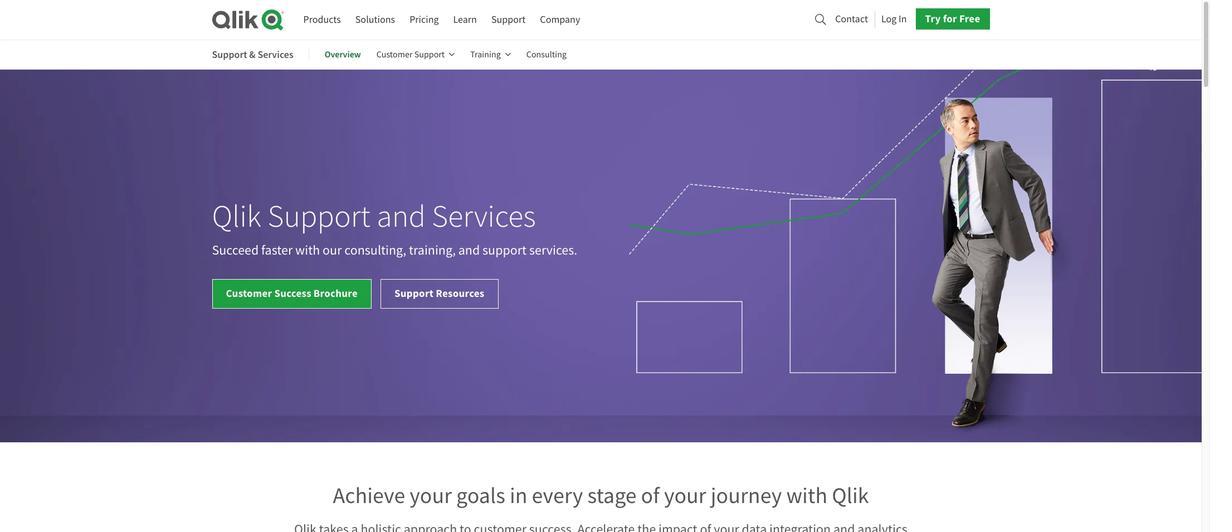 Task type: describe. For each thing, give the bounding box(es) containing it.
of
[[641, 481, 660, 510]]

contact
[[836, 13, 868, 26]]

try for free
[[925, 12, 981, 26]]

solutions
[[355, 13, 395, 26]]

qlik inside qlik support and services succeed faster with our consulting, training, and support services.
[[212, 197, 261, 236]]

overview
[[325, 49, 361, 60]]

services.
[[529, 242, 578, 258]]

support for support resources
[[395, 286, 434, 300]]

2 your from the left
[[664, 481, 707, 510]]

try
[[925, 12, 941, 26]]

customer support
[[377, 49, 445, 60]]

pricing link
[[410, 9, 439, 30]]

training,
[[409, 242, 456, 258]]

try for free link
[[916, 9, 990, 30]]

resources
[[436, 286, 485, 300]]

free
[[960, 12, 981, 26]]

pricing
[[410, 13, 439, 26]]

&
[[249, 48, 256, 61]]

training
[[471, 49, 501, 60]]

support down "pricing"
[[414, 49, 445, 60]]

learn
[[453, 13, 477, 26]]

customer success brochure link
[[212, 279, 372, 309]]

contact link
[[836, 10, 868, 28]]

1 your from the left
[[410, 481, 452, 510]]

stage
[[588, 481, 637, 510]]

success
[[274, 286, 311, 300]]

services inside menu bar
[[258, 48, 294, 61]]

brochure
[[314, 286, 358, 300]]

faster
[[261, 242, 293, 258]]

solutions link
[[355, 9, 395, 30]]

log in link
[[882, 10, 907, 28]]

in
[[510, 481, 528, 510]]

with inside qlik support and services succeed faster with our consulting, training, and support services.
[[295, 242, 320, 258]]

company link
[[540, 9, 580, 30]]

customer success brochure
[[226, 286, 358, 300]]

go to the home page. image
[[212, 9, 283, 31]]

training link
[[471, 41, 511, 68]]

our
[[323, 242, 342, 258]]

in
[[899, 13, 907, 26]]

0 horizontal spatial and
[[377, 197, 426, 236]]

customer for customer support
[[377, 49, 413, 60]]



Task type: locate. For each thing, give the bounding box(es) containing it.
1 horizontal spatial services
[[432, 197, 536, 236]]

1 vertical spatial qlik
[[832, 481, 869, 510]]

0 vertical spatial and
[[377, 197, 426, 236]]

your
[[410, 481, 452, 510], [664, 481, 707, 510]]

company
[[540, 13, 580, 26]]

services up support
[[432, 197, 536, 236]]

every
[[532, 481, 583, 510]]

menu bar containing products
[[303, 9, 580, 30]]

and
[[377, 197, 426, 236], [459, 242, 480, 258]]

learn link
[[453, 9, 477, 30]]

and left support
[[459, 242, 480, 258]]

0 vertical spatial qlik
[[212, 197, 261, 236]]

0 horizontal spatial your
[[410, 481, 452, 510]]

services
[[258, 48, 294, 61], [432, 197, 536, 236]]

support left &
[[212, 48, 247, 61]]

0 horizontal spatial services
[[258, 48, 294, 61]]

1 horizontal spatial your
[[664, 481, 707, 510]]

0 horizontal spatial customer
[[226, 286, 272, 300]]

support inside qlik support and services succeed faster with our consulting, training, and support services.
[[268, 197, 371, 236]]

support
[[483, 242, 527, 258]]

support
[[491, 13, 526, 26], [212, 48, 247, 61], [414, 49, 445, 60], [268, 197, 371, 236], [395, 286, 434, 300]]

with
[[295, 242, 320, 258], [787, 481, 828, 510]]

0 vertical spatial services
[[258, 48, 294, 61]]

consulting
[[527, 49, 567, 60]]

log
[[882, 13, 897, 26]]

overview link
[[325, 41, 361, 68]]

support inside qlik main element
[[491, 13, 526, 26]]

journey
[[711, 481, 782, 510]]

customer down solutions "link"
[[377, 49, 413, 60]]

support for support
[[491, 13, 526, 26]]

services inside qlik support and services succeed faster with our consulting, training, and support services.
[[432, 197, 536, 236]]

qlik support and services succeed faster with our consulting, training, and support services.
[[212, 197, 578, 258]]

support & services
[[212, 48, 294, 61]]

0 vertical spatial with
[[295, 242, 320, 258]]

achieve your goals in every stage of your journey with qlik
[[333, 481, 869, 510]]

qlik main element
[[303, 9, 990, 30]]

for
[[943, 12, 957, 26]]

customer left success
[[226, 286, 272, 300]]

consulting,
[[345, 242, 406, 258]]

goals
[[456, 481, 505, 510]]

1 vertical spatial customer
[[226, 286, 272, 300]]

1 horizontal spatial and
[[459, 242, 480, 258]]

1 vertical spatial with
[[787, 481, 828, 510]]

and up 'consulting,'
[[377, 197, 426, 236]]

support for support & services
[[212, 48, 247, 61]]

services right &
[[258, 48, 294, 61]]

customer inside support & services menu bar
[[377, 49, 413, 60]]

products
[[303, 13, 341, 26]]

support resources
[[395, 286, 485, 300]]

customer support link
[[377, 41, 455, 68]]

customer for customer success brochure
[[226, 286, 272, 300]]

0 vertical spatial customer
[[377, 49, 413, 60]]

support link
[[491, 9, 526, 30]]

support resources link
[[381, 279, 499, 309]]

your right of on the bottom
[[664, 481, 707, 510]]

your left goals
[[410, 481, 452, 510]]

consulting link
[[527, 41, 567, 68]]

1 horizontal spatial customer
[[377, 49, 413, 60]]

1 horizontal spatial qlik
[[832, 481, 869, 510]]

0 horizontal spatial qlik
[[212, 197, 261, 236]]

support up our
[[268, 197, 371, 236]]

achieve
[[333, 481, 405, 510]]

support & services menu bar
[[212, 41, 582, 68]]

1 vertical spatial and
[[459, 242, 480, 258]]

customer
[[377, 49, 413, 60], [226, 286, 272, 300]]

log in
[[882, 13, 907, 26]]

qlik
[[212, 197, 261, 236], [832, 481, 869, 510]]

support up training "link"
[[491, 13, 526, 26]]

succeed
[[212, 242, 259, 258]]

support left resources
[[395, 286, 434, 300]]

products link
[[303, 9, 341, 30]]

1 vertical spatial services
[[432, 197, 536, 236]]

1 horizontal spatial with
[[787, 481, 828, 510]]

menu bar inside qlik main element
[[303, 9, 580, 30]]

0 horizontal spatial with
[[295, 242, 320, 258]]

menu bar
[[303, 9, 580, 30]]



Task type: vqa. For each thing, say whether or not it's contained in the screenshot.
Get AI-generated insight suggestions, automatically in the bottom of the page
no



